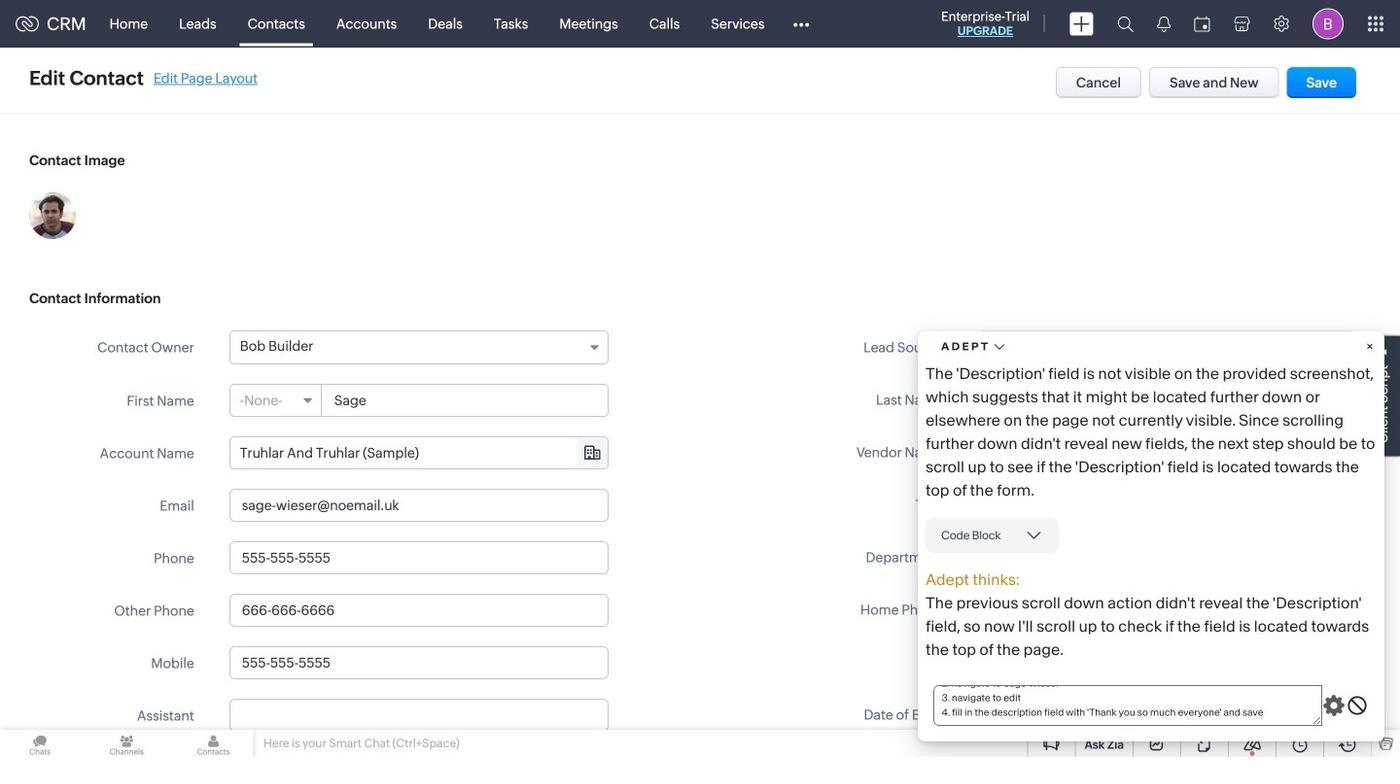 Task type: locate. For each thing, give the bounding box(es) containing it.
create menu element
[[1058, 0, 1106, 47]]

contacts image
[[174, 731, 253, 758]]

search image
[[1118, 16, 1134, 32]]

calendar image
[[1195, 16, 1211, 32]]

None text field
[[323, 385, 608, 416], [978, 541, 1357, 574], [229, 699, 609, 732], [323, 385, 608, 416], [978, 541, 1357, 574], [229, 699, 609, 732]]

None text field
[[978, 383, 1357, 416], [230, 438, 608, 469], [978, 488, 1357, 521], [229, 489, 609, 522], [229, 542, 609, 575], [978, 593, 1357, 626], [229, 594, 609, 627], [978, 646, 1357, 679], [229, 647, 609, 680], [978, 383, 1357, 416], [230, 438, 608, 469], [978, 488, 1357, 521], [229, 489, 609, 522], [229, 542, 609, 575], [978, 593, 1357, 626], [229, 594, 609, 627], [978, 646, 1357, 679], [229, 647, 609, 680]]

search element
[[1106, 0, 1146, 48]]

None field
[[230, 385, 322, 416], [230, 438, 608, 469], [230, 385, 322, 416], [230, 438, 608, 469]]

signals image
[[1158, 16, 1171, 32]]



Task type: vqa. For each thing, say whether or not it's contained in the screenshot.
the profile icon
yes



Task type: describe. For each thing, give the bounding box(es) containing it.
create menu image
[[1070, 12, 1094, 36]]

signals element
[[1146, 0, 1183, 48]]

MM/DD/YY text field
[[978, 698, 1357, 732]]

image image
[[29, 193, 76, 239]]

chats image
[[0, 731, 80, 758]]

channels image
[[87, 731, 167, 758]]

logo image
[[16, 16, 39, 32]]

profile element
[[1302, 0, 1356, 47]]

profile image
[[1313, 8, 1344, 39]]

Other Modules field
[[781, 8, 822, 39]]



